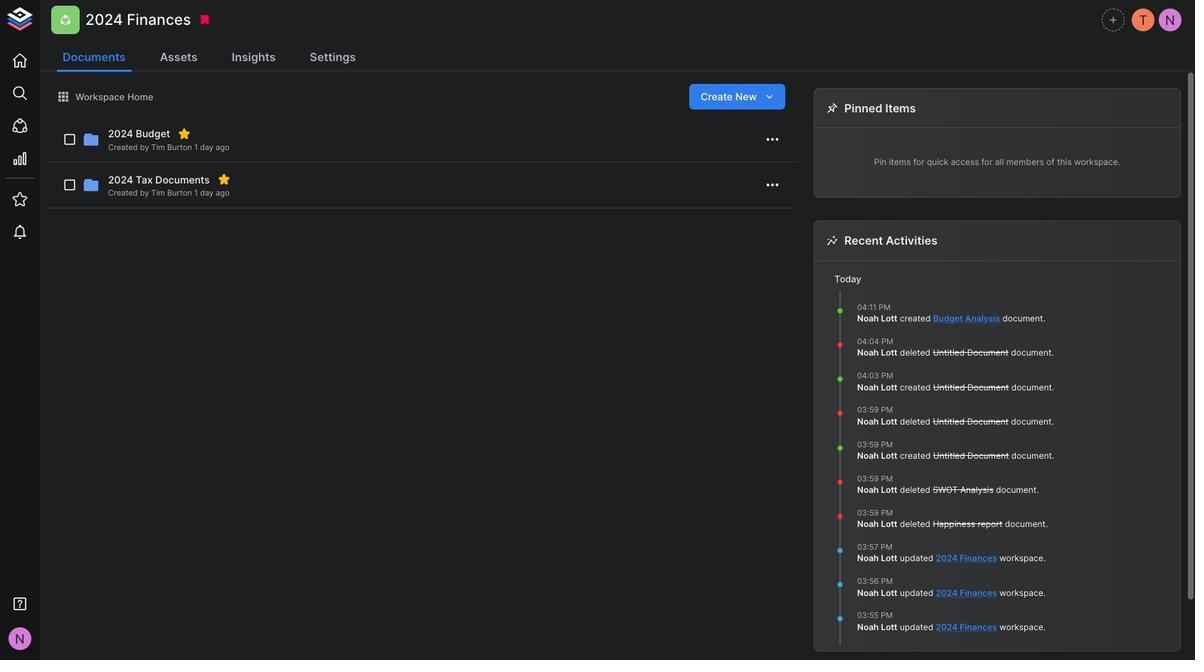 Task type: vqa. For each thing, say whether or not it's contained in the screenshot.
Remove Favorite image
yes



Task type: describe. For each thing, give the bounding box(es) containing it.
remove favorite image
[[218, 173, 230, 186]]

remove favorite image
[[178, 127, 191, 140]]



Task type: locate. For each thing, give the bounding box(es) containing it.
remove bookmark image
[[199, 14, 212, 26]]



